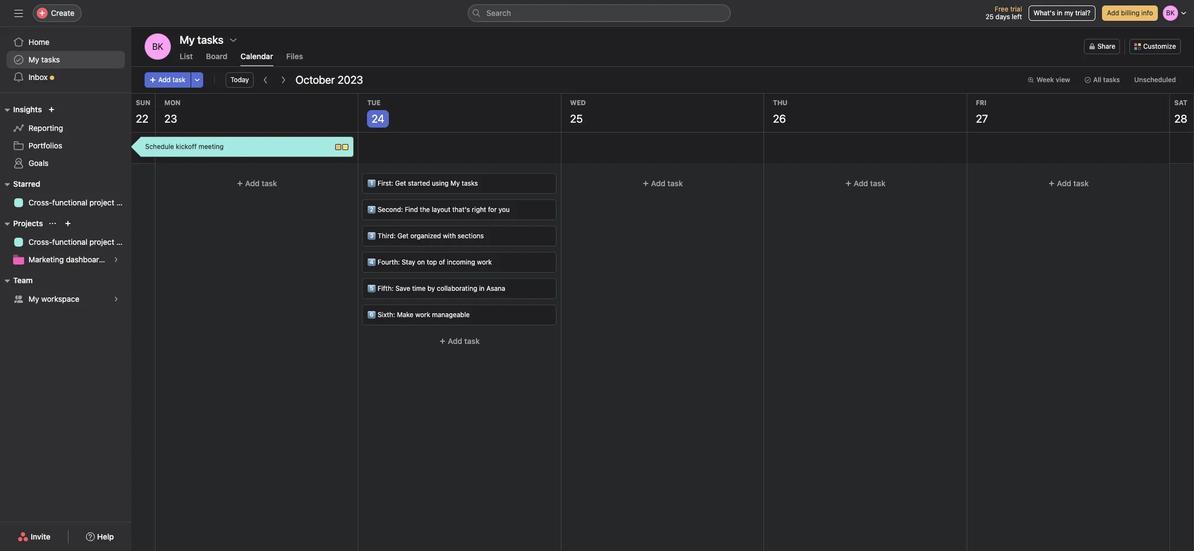 Task type: locate. For each thing, give the bounding box(es) containing it.
trial
[[1011, 5, 1023, 13]]

hide sidebar image
[[14, 9, 23, 18]]

2 vertical spatial my
[[29, 294, 39, 304]]

plan inside 'projects' element
[[116, 237, 131, 247]]

2️⃣
[[368, 206, 376, 214]]

help
[[97, 532, 114, 542]]

manageable
[[433, 311, 470, 319]]

23
[[164, 112, 177, 125]]

cross-functional project plan up dashboards
[[29, 237, 131, 247]]

cross-functional project plan
[[29, 198, 131, 207], [29, 237, 131, 247]]

cross-functional project plan link
[[7, 194, 131, 212], [7, 234, 131, 251]]

0 vertical spatial cross-
[[29, 198, 52, 207]]

1 vertical spatial in
[[480, 284, 485, 293]]

new project or portfolio image
[[65, 220, 71, 227]]

1 vertical spatial tasks
[[1104, 76, 1121, 84]]

add billing info
[[1108, 9, 1154, 17]]

week view
[[1037, 76, 1071, 84]]

functional up new project or portfolio image
[[52, 198, 87, 207]]

2 cross-functional project plan link from the top
[[7, 234, 131, 251]]

functional inside 'projects' element
[[52, 237, 87, 247]]

cross-
[[29, 198, 52, 207], [29, 237, 52, 247]]

portfolios link
[[7, 137, 125, 155]]

cross- up marketing
[[29, 237, 52, 247]]

plan for 1st cross-functional project plan link from the bottom of the page
[[116, 237, 131, 247]]

first:
[[378, 179, 394, 187]]

tasks right all
[[1104, 76, 1121, 84]]

1 cross-functional project plan link from the top
[[7, 194, 131, 212]]

add task button
[[145, 72, 191, 88], [160, 174, 354, 193], [566, 174, 760, 193], [769, 174, 963, 193], [972, 174, 1166, 193], [363, 332, 557, 351]]

0 horizontal spatial 25
[[571, 112, 583, 125]]

my down team
[[29, 294, 39, 304]]

1 cross- from the top
[[29, 198, 52, 207]]

october
[[296, 73, 335, 86]]

billing
[[1122, 9, 1140, 17]]

inbox link
[[7, 69, 125, 86]]

cross-functional project plan link up marketing dashboards
[[7, 234, 131, 251]]

25 down the wed at the top
[[571, 112, 583, 125]]

1 vertical spatial cross-
[[29, 237, 52, 247]]

2 plan from the top
[[116, 237, 131, 247]]

0 horizontal spatial in
[[480, 284, 485, 293]]

customize
[[1144, 42, 1177, 50]]

projects
[[13, 219, 43, 228]]

cross-functional project plan up new project or portfolio image
[[29, 198, 131, 207]]

0 vertical spatial my
[[29, 55, 39, 64]]

insights
[[13, 105, 42, 114]]

in left asana
[[480, 284, 485, 293]]

plan inside starred element
[[116, 198, 131, 207]]

2 vertical spatial tasks
[[462, 179, 479, 187]]

wed 25
[[571, 99, 586, 125]]

previous week image
[[262, 76, 270, 84]]

my tasks link
[[7, 51, 125, 69]]

1 vertical spatial work
[[416, 311, 431, 319]]

insights element
[[0, 100, 132, 174]]

fri 27
[[977, 99, 989, 125]]

cross-functional project plan link up new project or portfolio image
[[7, 194, 131, 212]]

0 vertical spatial cross-functional project plan
[[29, 198, 131, 207]]

0 vertical spatial plan
[[116, 198, 131, 207]]

in
[[1058, 9, 1063, 17], [480, 284, 485, 293]]

global element
[[0, 27, 132, 93]]

0 vertical spatial in
[[1058, 9, 1063, 17]]

next week image
[[279, 76, 288, 84]]

1 plan from the top
[[116, 198, 131, 207]]

2 project from the top
[[89, 237, 114, 247]]

team
[[13, 276, 33, 285]]

unscheduled
[[1135, 76, 1177, 84]]

my tasks
[[180, 33, 224, 46]]

project down goals link
[[89, 198, 114, 207]]

goals link
[[7, 155, 125, 172]]

asana
[[487, 284, 506, 293]]

started
[[408, 179, 431, 187]]

0 vertical spatial tasks
[[41, 55, 60, 64]]

share
[[1098, 42, 1116, 50]]

0 vertical spatial project
[[89, 198, 114, 207]]

you
[[499, 206, 510, 214]]

today
[[231, 76, 249, 84]]

my workspace
[[29, 294, 79, 304]]

work
[[478, 258, 493, 266], [416, 311, 431, 319]]

0 horizontal spatial tasks
[[41, 55, 60, 64]]

1 functional from the top
[[52, 198, 87, 207]]

1 horizontal spatial work
[[478, 258, 493, 266]]

get for organized
[[398, 232, 409, 240]]

1 vertical spatial 25
[[571, 112, 583, 125]]

marketing dashboards link
[[7, 251, 125, 269]]

dashboards
[[66, 255, 108, 264]]

show options, current sort, top image
[[50, 220, 56, 227]]

functional inside starred element
[[52, 198, 87, 207]]

tasks
[[41, 55, 60, 64], [1104, 76, 1121, 84], [462, 179, 479, 187]]

1 vertical spatial functional
[[52, 237, 87, 247]]

1 cross-functional project plan from the top
[[29, 198, 131, 207]]

thu 26
[[774, 99, 788, 125]]

all
[[1094, 76, 1102, 84]]

share button
[[1085, 39, 1121, 54]]

add task
[[158, 76, 186, 84], [245, 179, 277, 188], [651, 179, 683, 188], [854, 179, 886, 188], [1057, 179, 1089, 188], [448, 337, 480, 346]]

cross- down starred
[[29, 198, 52, 207]]

1️⃣ first: get started using my tasks
[[368, 179, 479, 187]]

6️⃣ sixth: make work manageable
[[368, 311, 470, 319]]

starred
[[13, 179, 40, 189]]

1 vertical spatial cross-functional project plan link
[[7, 234, 131, 251]]

in left my
[[1058, 9, 1063, 17]]

sixth:
[[378, 311, 396, 319]]

work right incoming
[[478, 258, 493, 266]]

0 vertical spatial cross-functional project plan link
[[7, 194, 131, 212]]

with
[[443, 232, 456, 240]]

find
[[405, 206, 419, 214]]

my for my tasks
[[29, 55, 39, 64]]

1 vertical spatial plan
[[116, 237, 131, 247]]

2 cross-functional project plan from the top
[[29, 237, 131, 247]]

1 vertical spatial project
[[89, 237, 114, 247]]

2 functional from the top
[[52, 237, 87, 247]]

portfolios
[[29, 141, 62, 150]]

tasks up that's at the top left
[[462, 179, 479, 187]]

25
[[986, 13, 994, 21], [571, 112, 583, 125]]

22
[[136, 112, 148, 125]]

1 horizontal spatial 25
[[986, 13, 994, 21]]

0 horizontal spatial work
[[416, 311, 431, 319]]

mon 23
[[164, 99, 181, 125]]

25 left days on the top of page
[[986, 13, 994, 21]]

all tasks button
[[1080, 72, 1126, 88]]

see details, marketing dashboards image
[[113, 257, 119, 263]]

my up inbox
[[29, 55, 39, 64]]

4️⃣ fourth: stay on top of incoming work
[[368, 258, 493, 266]]

tasks inside global element
[[41, 55, 60, 64]]

get
[[396, 179, 407, 187], [398, 232, 409, 240]]

tasks down the home
[[41, 55, 60, 64]]

tue 24
[[367, 99, 385, 125]]

plan
[[116, 198, 131, 207], [116, 237, 131, 247]]

today button
[[226, 72, 254, 88]]

2 horizontal spatial tasks
[[1104, 76, 1121, 84]]

cross-functional project plan link inside starred element
[[7, 194, 131, 212]]

my
[[1065, 9, 1074, 17]]

project up see details, marketing dashboards icon
[[89, 237, 114, 247]]

fifth:
[[378, 284, 394, 293]]

sections
[[458, 232, 484, 240]]

what's in my trial? button
[[1029, 5, 1096, 21]]

4️⃣
[[368, 258, 376, 266]]

get right first:
[[396, 179, 407, 187]]

1 vertical spatial get
[[398, 232, 409, 240]]

26
[[774, 112, 787, 125]]

right
[[472, 206, 487, 214]]

my inside my tasks link
[[29, 55, 39, 64]]

1 horizontal spatial in
[[1058, 9, 1063, 17]]

top
[[427, 258, 438, 266]]

workspace
[[41, 294, 79, 304]]

sun 22
[[136, 99, 150, 125]]

my for my workspace
[[29, 294, 39, 304]]

schedule
[[145, 143, 174, 151]]

work right make
[[416, 311, 431, 319]]

1 vertical spatial my
[[451, 179, 460, 187]]

project
[[89, 198, 114, 207], [89, 237, 114, 247]]

reporting
[[29, 123, 63, 133]]

project inside starred element
[[89, 198, 114, 207]]

2 cross- from the top
[[29, 237, 52, 247]]

cross- inside starred element
[[29, 198, 52, 207]]

get right third:
[[398, 232, 409, 240]]

0 vertical spatial 25
[[986, 13, 994, 21]]

layout
[[432, 206, 451, 214]]

all tasks
[[1094, 76, 1121, 84]]

1 vertical spatial cross-functional project plan
[[29, 237, 131, 247]]

0 vertical spatial get
[[396, 179, 407, 187]]

0 vertical spatial functional
[[52, 198, 87, 207]]

using
[[432, 179, 449, 187]]

cross-functional project plan inside starred element
[[29, 198, 131, 207]]

week
[[1037, 76, 1055, 84]]

my inside my workspace link
[[29, 294, 39, 304]]

info
[[1142, 9, 1154, 17]]

tasks inside dropdown button
[[1104, 76, 1121, 84]]

functional up marketing dashboards
[[52, 237, 87, 247]]

cross-functional project plan inside 'projects' element
[[29, 237, 131, 247]]

starred element
[[0, 174, 132, 214]]

my right using on the left top of page
[[451, 179, 460, 187]]

search
[[487, 8, 511, 18]]

1 project from the top
[[89, 198, 114, 207]]

meeting
[[199, 143, 224, 151]]

trial?
[[1076, 9, 1091, 17]]



Task type: vqa. For each thing, say whether or not it's contained in the screenshot.


Task type: describe. For each thing, give the bounding box(es) containing it.
view
[[1057, 76, 1071, 84]]

calendar link
[[241, 52, 273, 66]]

inbox
[[29, 72, 48, 82]]

see details, my workspace image
[[113, 296, 119, 303]]

new image
[[48, 106, 55, 113]]

2️⃣ second: find the layout that's right for you
[[368, 206, 510, 214]]

create button
[[33, 4, 82, 22]]

25 inside free trial 25 days left
[[986, 13, 994, 21]]

customize button
[[1130, 39, 1182, 54]]

plan for cross-functional project plan link in starred element
[[116, 198, 131, 207]]

27
[[977, 112, 989, 125]]

cross-functional project plan for 1st cross-functional project plan link from the bottom of the page
[[29, 237, 131, 247]]

marketing
[[29, 255, 64, 264]]

board link
[[206, 52, 228, 66]]

create
[[51, 8, 75, 18]]

0 vertical spatial work
[[478, 258, 493, 266]]

on
[[418, 258, 425, 266]]

collaborating
[[437, 284, 478, 293]]

reporting link
[[7, 119, 125, 137]]

wed
[[571, 99, 586, 107]]

in inside button
[[1058, 9, 1063, 17]]

time
[[413, 284, 426, 293]]

team button
[[0, 274, 33, 287]]

5️⃣
[[368, 284, 376, 293]]

help button
[[79, 527, 121, 547]]

add billing info button
[[1103, 5, 1159, 21]]

project inside 'projects' element
[[89, 237, 114, 247]]

files link
[[287, 52, 303, 66]]

unscheduled button
[[1130, 72, 1182, 88]]

get for started
[[396, 179, 407, 187]]

tasks for my tasks
[[41, 55, 60, 64]]

that's
[[453, 206, 471, 214]]

mon
[[164, 99, 181, 107]]

24
[[372, 112, 385, 125]]

6️⃣
[[368, 311, 376, 319]]

the
[[420, 206, 430, 214]]

board
[[206, 52, 228, 61]]

list link
[[180, 52, 193, 66]]

schedule kickoff meeting
[[145, 143, 224, 151]]

fri
[[977, 99, 987, 107]]

kickoff
[[176, 143, 197, 151]]

1️⃣
[[368, 179, 376, 187]]

search list box
[[468, 4, 731, 22]]

organized
[[411, 232, 442, 240]]

invite
[[31, 532, 51, 542]]

1 horizontal spatial tasks
[[462, 179, 479, 187]]

sun
[[136, 99, 150, 107]]

projects element
[[0, 214, 132, 271]]

projects button
[[0, 217, 43, 230]]

week view button
[[1024, 72, 1076, 88]]

3️⃣ third: get organized with sections
[[368, 232, 484, 240]]

25 inside the wed 25
[[571, 112, 583, 125]]

tue
[[367, 99, 381, 107]]

incoming
[[448, 258, 476, 266]]

my tasks
[[29, 55, 60, 64]]

for
[[489, 206, 497, 214]]

show options image
[[229, 36, 238, 44]]

sat
[[1175, 99, 1188, 107]]

functional for cross-functional project plan link in starred element
[[52, 198, 87, 207]]

home
[[29, 37, 49, 47]]

3️⃣
[[368, 232, 376, 240]]

cross- inside 'projects' element
[[29, 237, 52, 247]]

starred button
[[0, 178, 40, 191]]

free
[[995, 5, 1009, 13]]

marketing dashboards
[[29, 255, 108, 264]]

search button
[[468, 4, 731, 22]]

add inside button
[[1108, 9, 1120, 17]]

insights button
[[0, 103, 42, 116]]

functional for 1st cross-functional project plan link from the bottom of the page
[[52, 237, 87, 247]]

calendar
[[241, 52, 273, 61]]

more actions image
[[194, 77, 200, 83]]

my workspace link
[[7, 291, 125, 308]]

files
[[287, 52, 303, 61]]

stay
[[402, 258, 416, 266]]

goals
[[29, 158, 49, 168]]

cross-functional project plan for cross-functional project plan link in starred element
[[29, 198, 131, 207]]

what's
[[1034, 9, 1056, 17]]

list
[[180, 52, 193, 61]]

third:
[[378, 232, 396, 240]]

tasks for all tasks
[[1104, 76, 1121, 84]]

sat 28
[[1175, 99, 1188, 125]]

october 2023
[[296, 73, 363, 86]]

teams element
[[0, 271, 132, 310]]

second:
[[378, 206, 403, 214]]

by
[[428, 284, 436, 293]]



